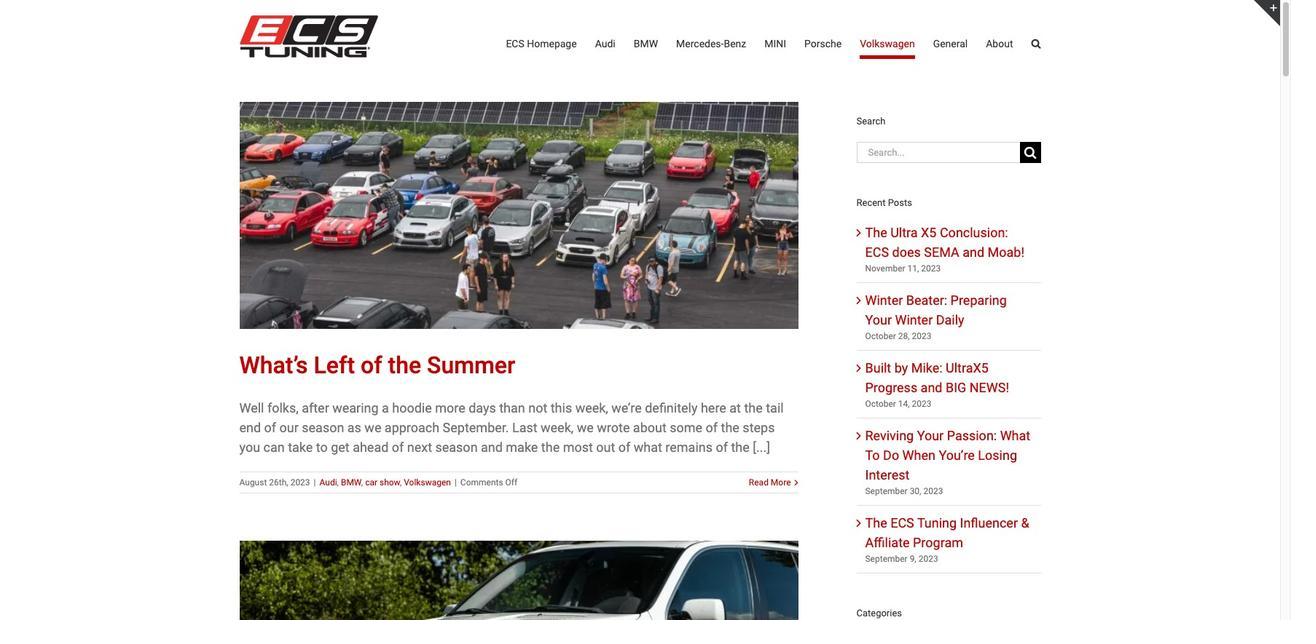 Task type: describe. For each thing, give the bounding box(es) containing it.
2023 inside reviving your passion: what to do when you're losing interest september 30, 2023
[[924, 487, 943, 497]]

x5
[[921, 225, 937, 240]]

2023 inside the ecs tuning influencer & affiliate program september 9, 2023
[[919, 554, 939, 565]]

remains
[[666, 440, 713, 455]]

9,
[[910, 554, 917, 565]]

this
[[551, 401, 572, 416]]

the ecs tuning influencer & affiliate program link
[[866, 516, 1030, 551]]

1 | from the left
[[314, 478, 316, 488]]

tail
[[766, 401, 784, 416]]

october inside built by mike: ultrax5 progress and big news! october 14, 2023
[[866, 399, 896, 409]]

does
[[893, 245, 921, 260]]

read
[[749, 478, 769, 488]]

september.
[[443, 420, 509, 436]]

ecs inside the ultra x5 conclusion: ecs does sema and moab! november 11, 2023
[[866, 245, 889, 260]]

what's
[[239, 352, 308, 380]]

what
[[634, 440, 662, 455]]

october inside winter beater: preparing your winter daily october 28, 2023
[[866, 331, 896, 342]]

search
[[857, 116, 886, 127]]

2023 inside built by mike: ultrax5 progress and big news! october 14, 2023
[[912, 399, 932, 409]]

ultrax5
[[946, 360, 989, 376]]

wearing
[[333, 401, 379, 416]]

when
[[903, 448, 936, 463]]

ecs inside the ecs tuning influencer & affiliate program september 9, 2023
[[891, 516, 915, 531]]

mike:
[[912, 360, 943, 376]]

by
[[895, 360, 908, 376]]

2023 inside winter beater: preparing your winter daily october 28, 2023
[[912, 331, 932, 342]]

get
[[331, 440, 350, 455]]

about
[[986, 38, 1013, 50]]

our
[[280, 420, 299, 436]]

end
[[239, 420, 261, 436]]

the for the ecs tuning influencer & affiliate program
[[866, 516, 888, 531]]

to
[[866, 448, 880, 463]]

1 horizontal spatial week,
[[576, 401, 609, 416]]

1 , from the left
[[337, 478, 339, 488]]

ecs tuning logo image
[[239, 15, 378, 58]]

1 horizontal spatial audi
[[595, 38, 616, 50]]

1 vertical spatial season
[[435, 440, 478, 455]]

show
[[380, 478, 400, 488]]

the left the most
[[541, 440, 560, 455]]

recent
[[857, 197, 886, 208]]

the right at
[[744, 401, 763, 416]]

mercedes-benz link
[[676, 0, 747, 87]]

2 , from the left
[[361, 478, 363, 488]]

well folks, after wearing a hoodie more days than not this week, we're definitely here at the tail end of our season as we approach september. last week, we wrote about some of the steps you can take to get ahead of next season and make the most out of what remains of the [...]
[[239, 401, 784, 455]]

car show link
[[365, 478, 400, 488]]

as
[[348, 420, 361, 436]]

interest
[[866, 468, 910, 483]]

hoodie
[[392, 401, 432, 416]]

take
[[288, 440, 313, 455]]

mini
[[765, 38, 786, 50]]

built by mike: ultrax5 progress and big news! october 14, 2023
[[866, 360, 1010, 409]]

1 vertical spatial volkswagen
[[404, 478, 451, 488]]

the ultra x5 conclusion: ecs does sema and moab! link
[[866, 225, 1025, 260]]

about
[[633, 420, 667, 436]]

porsche
[[805, 38, 842, 50]]

reviving your passion: what to do when you're losing interest link
[[866, 428, 1031, 483]]

2023 right 26th,
[[291, 478, 310, 488]]

1 we from the left
[[365, 420, 382, 436]]

left
[[314, 352, 355, 380]]

0 vertical spatial winter
[[866, 293, 903, 308]]

definitely
[[645, 401, 698, 416]]

last
[[512, 420, 538, 436]]

2 we from the left
[[577, 420, 594, 436]]

news!
[[970, 380, 1010, 395]]

give yourself a lift: overlanding & off-roading coming to ecs! image
[[239, 541, 798, 621]]

you're
[[939, 448, 975, 463]]

read more link
[[749, 477, 791, 490]]

of right remains
[[716, 440, 728, 455]]

the ultra x5 conclusion: ecs does sema and moab! november 11, 2023
[[866, 225, 1025, 274]]

read more
[[749, 478, 791, 488]]

mini link
[[765, 0, 786, 87]]

11,
[[908, 264, 919, 274]]

car
[[365, 478, 378, 488]]

a
[[382, 401, 389, 416]]

the ecs tuning influencer & affiliate program september 9, 2023
[[866, 516, 1030, 565]]

and inside the ultra x5 conclusion: ecs does sema and moab! november 11, 2023
[[963, 245, 985, 260]]

1 horizontal spatial volkswagen
[[860, 38, 915, 50]]

general link
[[933, 0, 968, 87]]

26th,
[[269, 478, 288, 488]]

after
[[302, 401, 329, 416]]

mercedes-benz
[[676, 38, 747, 50]]

the up the hoodie
[[388, 352, 421, 380]]

september inside the ecs tuning influencer & affiliate program september 9, 2023
[[866, 554, 908, 565]]

0 vertical spatial audi link
[[595, 0, 616, 87]]

september inside reviving your passion: what to do when you're losing interest september 30, 2023
[[866, 487, 908, 497]]

you
[[239, 440, 260, 455]]

ahead
[[353, 440, 389, 455]]

recent posts
[[857, 197, 912, 208]]

comments
[[461, 478, 503, 488]]

august 26th, 2023 | audi , bmw , car show , volkswagen | comments off
[[239, 478, 518, 488]]

winter beater: preparing your winter daily link
[[866, 293, 1007, 328]]



Task type: vqa. For each thing, say whether or not it's contained in the screenshot.


Task type: locate. For each thing, give the bounding box(es) containing it.
1 vertical spatial the
[[866, 516, 888, 531]]

2 | from the left
[[455, 478, 457, 488]]

what's left of the summer image
[[239, 102, 798, 329]]

about link
[[986, 0, 1013, 87]]

14,
[[899, 399, 910, 409]]

most
[[563, 440, 593, 455]]

steps
[[743, 420, 775, 436]]

0 vertical spatial your
[[866, 312, 892, 328]]

audi down to
[[320, 478, 337, 488]]

season
[[302, 420, 344, 436], [435, 440, 478, 455]]

0 horizontal spatial |
[[314, 478, 316, 488]]

1 horizontal spatial season
[[435, 440, 478, 455]]

1 vertical spatial bmw
[[341, 478, 361, 488]]

bmw link
[[634, 0, 658, 87], [341, 478, 361, 488]]

2 october from the top
[[866, 399, 896, 409]]

1 vertical spatial september
[[866, 554, 908, 565]]

the
[[388, 352, 421, 380], [744, 401, 763, 416], [721, 420, 740, 436], [541, 440, 560, 455], [731, 440, 750, 455]]

can
[[263, 440, 285, 455]]

sema
[[924, 245, 960, 260]]

ecs homepage
[[506, 38, 577, 50]]

out
[[596, 440, 615, 455]]

and down september.
[[481, 440, 503, 455]]

of right out at the bottom left of page
[[619, 440, 631, 455]]

3 , from the left
[[400, 478, 402, 488]]

affiliate
[[866, 535, 910, 551]]

2 september from the top
[[866, 554, 908, 565]]

1 vertical spatial audi link
[[320, 478, 337, 488]]

30,
[[910, 487, 922, 497]]

2 horizontal spatial and
[[963, 245, 985, 260]]

of down the here
[[706, 420, 718, 436]]

1 the from the top
[[866, 225, 888, 240]]

october
[[866, 331, 896, 342], [866, 399, 896, 409]]

ecs left 'homepage' at the top
[[506, 38, 525, 50]]

0 horizontal spatial ecs
[[506, 38, 525, 50]]

september down affiliate
[[866, 554, 908, 565]]

1 vertical spatial your
[[917, 428, 944, 444]]

influencer
[[960, 516, 1018, 531]]

week, up wrote
[[576, 401, 609, 416]]

october down progress
[[866, 399, 896, 409]]

&
[[1021, 516, 1030, 531]]

0 vertical spatial september
[[866, 487, 908, 497]]

built
[[866, 360, 892, 376]]

porsche link
[[805, 0, 842, 87]]

ecs homepage link
[[506, 0, 577, 87]]

ecs
[[506, 38, 525, 50], [866, 245, 889, 260], [891, 516, 915, 531]]

bmw left car
[[341, 478, 361, 488]]

2023 right 28, at right bottom
[[912, 331, 932, 342]]

1 horizontal spatial and
[[921, 380, 943, 395]]

0 horizontal spatial week,
[[541, 420, 574, 436]]

None search field
[[857, 141, 1041, 163]]

audi link down to
[[320, 478, 337, 488]]

0 horizontal spatial audi link
[[320, 478, 337, 488]]

1 vertical spatial bmw link
[[341, 478, 361, 488]]

the left [...]
[[731, 440, 750, 455]]

None submit
[[1020, 142, 1041, 163]]

the inside the ecs tuning influencer & affiliate program september 9, 2023
[[866, 516, 888, 531]]

none submit inside section
[[1020, 142, 1041, 163]]

conclusion:
[[940, 225, 1009, 240]]

not
[[529, 401, 548, 416]]

week,
[[576, 401, 609, 416], [541, 420, 574, 436]]

we up the most
[[577, 420, 594, 436]]

what
[[1000, 428, 1031, 444]]

at
[[730, 401, 741, 416]]

posts
[[888, 197, 912, 208]]

than
[[499, 401, 525, 416]]

1 horizontal spatial ecs
[[866, 245, 889, 260]]

and inside well folks, after wearing a hoodie more days than not this week, we're definitely here at the tail end of our season as we approach september. last week, we wrote about some of the steps you can take to get ahead of next season and make the most out of what remains of the [...]
[[481, 440, 503, 455]]

of left next
[[392, 440, 404, 455]]

2023 right 14, on the bottom right
[[912, 399, 932, 409]]

volkswagen left general link
[[860, 38, 915, 50]]

of left our
[[264, 420, 276, 436]]

volkswagen down next
[[404, 478, 451, 488]]

1 horizontal spatial we
[[577, 420, 594, 436]]

0 horizontal spatial season
[[302, 420, 344, 436]]

0 vertical spatial bmw link
[[634, 0, 658, 87]]

1 horizontal spatial ,
[[361, 478, 363, 488]]

2023 right 30,
[[924, 487, 943, 497]]

beater:
[[906, 293, 948, 308]]

program
[[913, 535, 964, 551]]

what's left of the summer
[[239, 352, 515, 380]]

we
[[365, 420, 382, 436], [577, 420, 594, 436]]

0 horizontal spatial your
[[866, 312, 892, 328]]

ecs up november
[[866, 245, 889, 260]]

0 horizontal spatial audi
[[320, 478, 337, 488]]

2023 right 9,
[[919, 554, 939, 565]]

bmw link left mercedes-
[[634, 0, 658, 87]]

0 vertical spatial season
[[302, 420, 344, 436]]

Search... search field
[[857, 142, 1020, 163]]

1 vertical spatial week,
[[541, 420, 574, 436]]

0 vertical spatial bmw
[[634, 38, 658, 50]]

and down the mike:
[[921, 380, 943, 395]]

| left the comments
[[455, 478, 457, 488]]

1 september from the top
[[866, 487, 908, 497]]

your up 'built'
[[866, 312, 892, 328]]

some
[[670, 420, 703, 436]]

bmw left mercedes-
[[634, 38, 658, 50]]

week, down this
[[541, 420, 574, 436]]

1 vertical spatial audi
[[320, 478, 337, 488]]

season up to
[[302, 420, 344, 436]]

1 vertical spatial october
[[866, 399, 896, 409]]

2 horizontal spatial ecs
[[891, 516, 915, 531]]

1 horizontal spatial bmw
[[634, 38, 658, 50]]

0 vertical spatial ecs
[[506, 38, 525, 50]]

to
[[316, 440, 328, 455]]

reviving
[[866, 428, 914, 444]]

winter down november
[[866, 293, 903, 308]]

approach
[[385, 420, 440, 436]]

off
[[506, 478, 518, 488]]

1 horizontal spatial your
[[917, 428, 944, 444]]

0 vertical spatial week,
[[576, 401, 609, 416]]

season down september.
[[435, 440, 478, 455]]

big
[[946, 380, 967, 395]]

and down conclusion: on the right top
[[963, 245, 985, 260]]

2 horizontal spatial ,
[[400, 478, 402, 488]]

the inside the ultra x5 conclusion: ecs does sema and moab! november 11, 2023
[[866, 225, 888, 240]]

mercedes-
[[676, 38, 724, 50]]

tuning
[[918, 516, 957, 531]]

daily
[[936, 312, 965, 328]]

1 horizontal spatial |
[[455, 478, 457, 488]]

28,
[[899, 331, 910, 342]]

2 vertical spatial ecs
[[891, 516, 915, 531]]

2 the from the top
[[866, 516, 888, 531]]

audi link
[[595, 0, 616, 87], [320, 478, 337, 488]]

0 vertical spatial volkswagen link
[[860, 0, 915, 87]]

folks,
[[267, 401, 299, 416]]

0 horizontal spatial and
[[481, 440, 503, 455]]

| right 26th,
[[314, 478, 316, 488]]

here
[[701, 401, 727, 416]]

bmw
[[634, 38, 658, 50], [341, 478, 361, 488]]

1 horizontal spatial audi link
[[595, 0, 616, 87]]

section
[[857, 102, 1041, 621]]

audi right 'homepage' at the top
[[595, 38, 616, 50]]

homepage
[[527, 38, 577, 50]]

winter up 28, at right bottom
[[895, 312, 933, 328]]

built by mike: ultrax5 progress and big news! link
[[866, 360, 1010, 395]]

the up affiliate
[[866, 516, 888, 531]]

winter
[[866, 293, 903, 308], [895, 312, 933, 328]]

more
[[771, 478, 791, 488]]

audi link right 'homepage' at the top
[[595, 0, 616, 87]]

the
[[866, 225, 888, 240], [866, 516, 888, 531]]

0 vertical spatial october
[[866, 331, 896, 342]]

your inside winter beater: preparing your winter daily october 28, 2023
[[866, 312, 892, 328]]

0 horizontal spatial volkswagen
[[404, 478, 451, 488]]

1 vertical spatial volkswagen link
[[404, 478, 451, 488]]

losing
[[978, 448, 1017, 463]]

passion:
[[947, 428, 997, 444]]

september
[[866, 487, 908, 497], [866, 554, 908, 565]]

progress
[[866, 380, 918, 395]]

the left ultra
[[866, 225, 888, 240]]

0 horizontal spatial volkswagen link
[[404, 478, 451, 488]]

and inside built by mike: ultrax5 progress and big news! october 14, 2023
[[921, 380, 943, 395]]

we right the as
[[365, 420, 382, 436]]

what's left of the summer link
[[239, 352, 515, 380]]

of
[[361, 352, 382, 380], [264, 420, 276, 436], [706, 420, 718, 436], [392, 440, 404, 455], [619, 440, 631, 455], [716, 440, 728, 455]]

2023
[[922, 264, 941, 274], [912, 331, 932, 342], [912, 399, 932, 409], [291, 478, 310, 488], [924, 487, 943, 497], [919, 554, 939, 565]]

2023 inside the ultra x5 conclusion: ecs does sema and moab! november 11, 2023
[[922, 264, 941, 274]]

make
[[506, 440, 538, 455]]

categories
[[857, 608, 902, 619]]

general
[[933, 38, 968, 50]]

0 horizontal spatial ,
[[337, 478, 339, 488]]

1 vertical spatial winter
[[895, 312, 933, 328]]

of right left
[[361, 352, 382, 380]]

moab!
[[988, 245, 1025, 260]]

november
[[866, 264, 906, 274]]

1 vertical spatial and
[[921, 380, 943, 395]]

volkswagen
[[860, 38, 915, 50], [404, 478, 451, 488]]

september down interest in the bottom of the page
[[866, 487, 908, 497]]

0 vertical spatial volkswagen
[[860, 38, 915, 50]]

summer
[[427, 352, 515, 380]]

section containing the ultra x5 conclusion: ecs does sema and moab!
[[857, 102, 1041, 621]]

bmw link left car
[[341, 478, 361, 488]]

audi
[[595, 38, 616, 50], [320, 478, 337, 488]]

well
[[239, 401, 264, 416]]

your
[[866, 312, 892, 328], [917, 428, 944, 444]]

your up when
[[917, 428, 944, 444]]

1 vertical spatial ecs
[[866, 245, 889, 260]]

ecs up affiliate
[[891, 516, 915, 531]]

october left 28, at right bottom
[[866, 331, 896, 342]]

volkswagen link down next
[[404, 478, 451, 488]]

0 vertical spatial audi
[[595, 38, 616, 50]]

volkswagen link left general link
[[860, 0, 915, 87]]

0 horizontal spatial we
[[365, 420, 382, 436]]

|
[[314, 478, 316, 488], [455, 478, 457, 488]]

days
[[469, 401, 496, 416]]

1 horizontal spatial bmw link
[[634, 0, 658, 87]]

[...]
[[753, 440, 770, 455]]

0 vertical spatial the
[[866, 225, 888, 240]]

0 vertical spatial and
[[963, 245, 985, 260]]

the for the ultra x5 conclusion: ecs does sema and moab!
[[866, 225, 888, 240]]

2 vertical spatial and
[[481, 440, 503, 455]]

your inside reviving your passion: what to do when you're losing interest september 30, 2023
[[917, 428, 944, 444]]

the down at
[[721, 420, 740, 436]]

0 horizontal spatial bmw link
[[341, 478, 361, 488]]

more
[[435, 401, 466, 416]]

reviving your passion: what to do when you're losing interest september 30, 2023
[[866, 428, 1031, 497]]

1 horizontal spatial volkswagen link
[[860, 0, 915, 87]]

1 october from the top
[[866, 331, 896, 342]]

2023 right '11,'
[[922, 264, 941, 274]]

0 horizontal spatial bmw
[[341, 478, 361, 488]]



